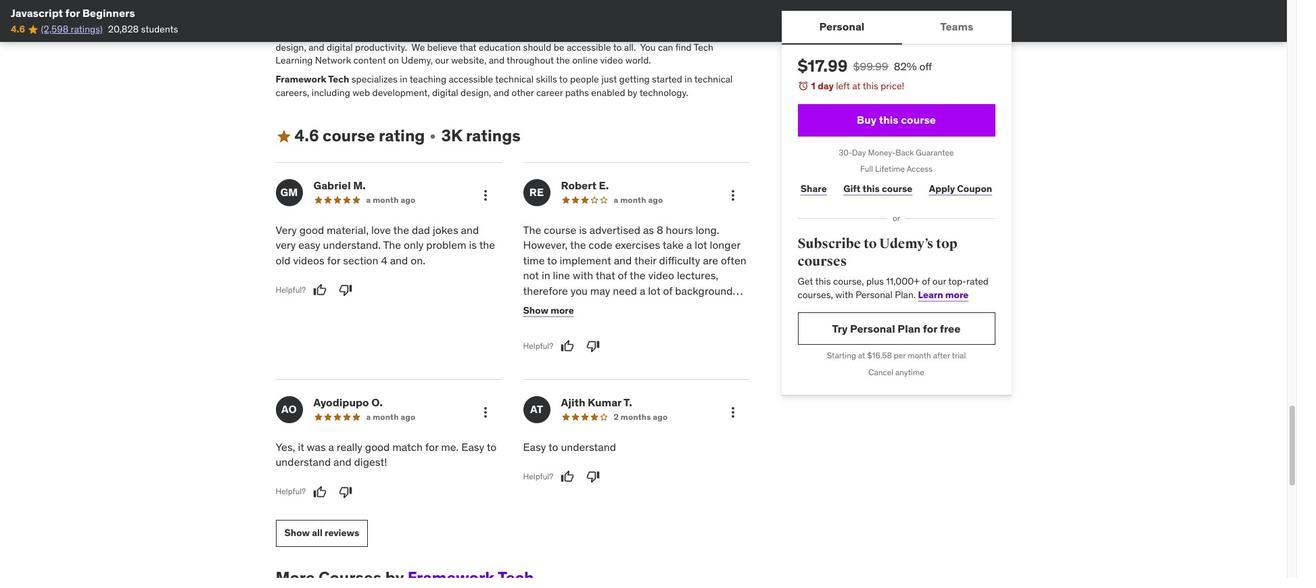 Task type: describe. For each thing, give the bounding box(es) containing it.
and up used
[[523, 329, 541, 343]]

be inside is a streaming video network that teaches digital skills such as web development, graphic design, and digital productivity.  we believe that education should be accessible to all.  you can find tech learning network content on udemy, our website, and throughout the online video world.
[[554, 41, 564, 53]]

framework for design,
[[276, 28, 326, 40]]

0 horizontal spatial lot
[[648, 284, 661, 297]]

off
[[919, 60, 932, 73]]

share button
[[798, 175, 830, 202]]

at inside starting at $16.58 per month after trial cancel anytime
[[858, 351, 865, 361]]

the down sometimes at bottom left
[[609, 329, 625, 343]]

graphic
[[695, 28, 727, 40]]

just
[[601, 73, 617, 85]]

in inside the course is advertised as 8 hours long. however, the code exercises take a lot longer time to implement and their difficulty are often not in line with that of the video lectures, therefore you may need a lot of background research to be able to fully do them. the uploaded files sometimes do not open at all and the format of the codes that have to be used are saved from word, which means that you have to manually change all apostrophes to js quotation marks.
[[542, 269, 550, 282]]

course down lifetime
[[882, 182, 913, 195]]

streaming
[[368, 28, 411, 40]]

yes,
[[276, 440, 295, 454]]

ajith
[[561, 396, 585, 409]]

more for show more
[[551, 304, 574, 316]]

ao
[[281, 403, 297, 416]]

0 vertical spatial at
[[852, 80, 861, 92]]

mark review by robert e. as helpful image
[[561, 340, 574, 353]]

2 months ago
[[614, 412, 668, 422]]

tech inside is a streaming video network that teaches digital skills such as web development, graphic design, and digital productivity.  we believe that education should be accessible to all.  you can find tech learning network content on udemy, our website, and throughout the online video world.
[[694, 41, 713, 53]]

this for get
[[815, 275, 831, 288]]

free
[[940, 322, 961, 335]]

starting
[[827, 351, 856, 361]]

4.6 for 4.6 course rating
[[295, 125, 319, 146]]

ratings
[[466, 125, 521, 146]]

anytime
[[895, 367, 924, 378]]

medium image
[[276, 128, 292, 144]]

by
[[628, 86, 637, 99]]

0 vertical spatial have
[[681, 329, 704, 343]]

as inside is a streaming video network that teaches digital skills such as web development, graphic design, and digital productivity.  we believe that education should be accessible to all.  you can find tech learning network content on udemy, our website, and throughout the online video world.
[[604, 28, 614, 40]]

4.6 for 4.6
[[11, 23, 25, 35]]

specializes in teaching accessible technical skills to people just getting started in technical careers, including web development, digital design, and other career paths enabled by technology.
[[276, 73, 733, 99]]

(2,598 ratings)
[[41, 23, 103, 35]]

0 vertical spatial do
[[653, 299, 665, 312]]

a month ago for m.
[[366, 195, 416, 205]]

that up may
[[596, 269, 615, 282]]

and up the 'network'
[[309, 41, 324, 53]]

tab list containing personal
[[781, 11, 1011, 45]]

8
[[657, 223, 663, 237]]

this down $99.99
[[863, 80, 878, 92]]

as inside the course is advertised as 8 hours long. however, the code exercises take a lot longer time to implement and their difficulty are often not in line with that of the video lectures, therefore you may need a lot of background research to be able to fully do them. the uploaded files sometimes do not open at all and the format of the codes that have to be used are saved from word, which means that you have to manually change all apostrophes to js quotation marks.
[[643, 223, 654, 237]]

month inside starting at $16.58 per month after trial cancel anytime
[[908, 351, 931, 361]]

easy inside yes, it was a really good match for me. easy to understand and digest!
[[461, 440, 484, 454]]

plus
[[866, 275, 884, 288]]

udemy's
[[879, 235, 933, 252]]

0 horizontal spatial are
[[549, 344, 565, 358]]

that up which
[[659, 329, 678, 343]]

jokes
[[433, 223, 458, 237]]

this for buy
[[879, 113, 899, 126]]

longer
[[710, 238, 740, 252]]

20,828 students
[[108, 23, 178, 35]]

course,
[[833, 275, 864, 288]]

our inside is a streaming video network that teaches digital skills such as web development, graphic design, and digital productivity.  we believe that education should be accessible to all.  you can find tech learning network content on udemy, our website, and throughout the online video world.
[[435, 54, 449, 67]]

codes
[[627, 329, 656, 343]]

material,
[[327, 223, 369, 237]]

re
[[529, 186, 544, 199]]

gabriel m.
[[313, 179, 366, 192]]

network
[[315, 54, 351, 67]]

m.
[[353, 179, 366, 192]]

0 vertical spatial digital
[[530, 28, 556, 40]]

including
[[312, 86, 350, 99]]

of up from at the left of page
[[597, 329, 606, 343]]

of up them.
[[663, 284, 673, 297]]

is inside "very good material, love the dad jokes and very easy understand. the only problem is the old videos for section 4 and on."
[[469, 238, 477, 252]]

development, inside is a streaming video network that teaches digital skills such as web development, graphic design, and digital productivity.  we believe that education should be accessible to all.  you can find tech learning network content on udemy, our website, and throughout the online video world.
[[636, 28, 693, 40]]

show for show more
[[523, 304, 549, 316]]

a inside is a streaming video network that teaches digital skills such as web development, graphic design, and digital productivity.  we believe that education should be accessible to all.  you can find tech learning network content on udemy, our website, and throughout the online video world.
[[361, 28, 366, 40]]

design, inside specializes in teaching accessible technical skills to people just getting started in technical careers, including web development, digital design, and other career paths enabled by technology.
[[461, 86, 491, 99]]

2 horizontal spatial all
[[722, 314, 733, 328]]

other
[[512, 86, 534, 99]]

to inside subscribe to udemy's top courses
[[864, 235, 877, 252]]

course down including
[[323, 125, 375, 146]]

1 horizontal spatial understand
[[561, 440, 616, 454]]

time
[[523, 254, 545, 267]]

plan
[[898, 322, 921, 335]]

and inside specializes in teaching accessible technical skills to people just getting started in technical careers, including web development, digital design, and other career paths enabled by technology.
[[494, 86, 509, 99]]

personal inside button
[[819, 20, 865, 33]]

understand.
[[323, 238, 381, 252]]

long.
[[696, 223, 719, 237]]

months
[[621, 412, 651, 422]]

30-day money-back guarantee full lifetime access
[[839, 147, 954, 174]]

0 vertical spatial lot
[[695, 238, 707, 252]]

try
[[832, 322, 848, 335]]

ratings)
[[71, 23, 103, 35]]

that up website,
[[459, 41, 477, 53]]

often
[[721, 254, 746, 267]]

plan.
[[895, 289, 916, 301]]

problem
[[426, 238, 466, 252]]

show all reviews button
[[276, 520, 368, 547]]

ago for dad
[[401, 195, 416, 205]]

mark review by ajith kumar t. as helpful image
[[561, 470, 574, 484]]

0 vertical spatial you
[[571, 284, 588, 297]]

a up the material, on the left top
[[366, 195, 371, 205]]

it
[[298, 440, 304, 454]]

which
[[652, 344, 681, 358]]

additional actions for review by ajith kumar t. image
[[725, 404, 741, 421]]

sometimes
[[593, 314, 647, 328]]

with inside get this course, plus 11,000+ of our top-rated courses, with personal plan.
[[835, 289, 853, 301]]

open
[[683, 314, 707, 328]]

dad
[[412, 223, 430, 237]]

apostrophes
[[678, 360, 738, 373]]

careers,
[[276, 86, 309, 99]]

0 horizontal spatial video
[[413, 28, 436, 40]]

day
[[852, 147, 866, 157]]

world.
[[625, 54, 651, 67]]

0 vertical spatial are
[[703, 254, 718, 267]]

to inside specializes in teaching accessible technical skills to people just getting started in technical careers, including web development, digital design, and other career paths enabled by technology.
[[559, 73, 568, 85]]

guarantee
[[916, 147, 954, 157]]

buy this course button
[[798, 104, 995, 136]]

additional actions for review by gabriel m. image
[[477, 187, 493, 204]]

$16.58
[[867, 351, 892, 361]]

such
[[582, 28, 602, 40]]

for up (2,598 ratings)
[[65, 6, 80, 20]]

try personal plan for free link
[[798, 313, 995, 345]]

$17.99
[[798, 55, 848, 76]]

this for gift
[[863, 182, 880, 195]]

getting
[[619, 73, 650, 85]]

only
[[404, 238, 424, 252]]

0 vertical spatial not
[[523, 269, 539, 282]]

and inside yes, it was a really good match for me. easy to understand and digest!
[[333, 455, 351, 469]]

course inside the course is advertised as 8 hours long. however, the code exercises take a lot longer time to implement and their difficulty are often not in line with that of the video lectures, therefore you may need a lot of background research to be able to fully do them. the uploaded files sometimes do not open at all and the format of the codes that have to be used are saved from word, which means that you have to manually change all apostrophes to js quotation marks.
[[544, 223, 576, 237]]

match
[[392, 440, 423, 454]]

2 horizontal spatial be
[[719, 329, 731, 343]]

4
[[381, 254, 387, 267]]

per
[[894, 351, 906, 361]]

month for code
[[620, 195, 646, 205]]

our inside get this course, plus 11,000+ of our top-rated courses, with personal plan.
[[933, 275, 946, 288]]

development, inside specializes in teaching accessible technical skills to people just getting started in technical careers, including web development, digital design, and other career paths enabled by technology.
[[372, 86, 430, 99]]

trial
[[952, 351, 966, 361]]

the up 'only'
[[393, 223, 409, 237]]

javascript
[[11, 6, 63, 20]]

saved
[[567, 344, 595, 358]]

4.6 course rating
[[295, 125, 425, 146]]

advertised
[[590, 223, 640, 237]]

learn more
[[918, 289, 969, 301]]

the up the implement
[[570, 238, 586, 252]]

should
[[523, 41, 551, 53]]

rated
[[966, 275, 989, 288]]

more for learn more
[[945, 289, 969, 301]]

good inside yes, it was a really good match for me. easy to understand and digest!
[[365, 440, 390, 454]]

get this course, plus 11,000+ of our top-rated courses, with personal plan.
[[798, 275, 989, 301]]

beginners
[[82, 6, 135, 20]]

ajith kumar t.
[[561, 396, 632, 409]]

background
[[675, 284, 733, 297]]

accessible inside is a streaming video network that teaches digital skills such as web development, graphic design, and digital productivity.  we believe that education should be accessible to all.  you can find tech learning network content on udemy, our website, and throughout the online video world.
[[567, 41, 611, 53]]

for inside yes, it was a really good match for me. easy to understand and digest!
[[425, 440, 438, 454]]

t.
[[624, 396, 632, 409]]

web inside is a streaming video network that teaches digital skills such as web development, graphic design, and digital productivity.  we believe that education should be accessible to all.  you can find tech learning network content on udemy, our website, and throughout the online video world.
[[616, 28, 633, 40]]

education
[[479, 41, 521, 53]]

kumar
[[588, 396, 622, 409]]

0 horizontal spatial in
[[400, 73, 408, 85]]

personal inside get this course, plus 11,000+ of our top-rated courses, with personal plan.
[[856, 289, 893, 301]]

that up apostrophes
[[718, 344, 737, 358]]

the inside "very good material, love the dad jokes and very easy understand. the only problem is the old videos for section 4 and on."
[[383, 238, 401, 252]]

get
[[798, 275, 813, 288]]

difficulty
[[659, 254, 700, 267]]

1 vertical spatial you
[[523, 360, 540, 373]]

1 vertical spatial do
[[649, 314, 662, 328]]

0 vertical spatial the
[[523, 223, 541, 237]]

ayodipupo o.
[[313, 396, 383, 409]]

framework for including
[[276, 73, 326, 85]]



Task type: locate. For each thing, give the bounding box(es) containing it.
the down their
[[630, 269, 646, 282]]

a inside yes, it was a really good match for me. easy to understand and digest!
[[328, 440, 334, 454]]

ago for good
[[401, 412, 416, 422]]

skills left 'such'
[[558, 28, 579, 40]]

or
[[893, 213, 900, 223]]

for inside "try personal plan for free" link
[[923, 322, 938, 335]]

digest!
[[354, 455, 387, 469]]

0 horizontal spatial not
[[523, 269, 539, 282]]

top-
[[948, 275, 966, 288]]

1 vertical spatial as
[[643, 223, 654, 237]]

for inside "very good material, love the dad jokes and very easy understand. the only problem is the old videos for section 4 and on."
[[327, 254, 340, 267]]

1 vertical spatial lot
[[648, 284, 661, 297]]

to
[[613, 41, 622, 53], [559, 73, 568, 85], [864, 235, 877, 252], [547, 254, 557, 267], [568, 299, 577, 312], [618, 299, 628, 312], [706, 329, 716, 343], [568, 360, 578, 373], [523, 375, 533, 388], [487, 440, 497, 454], [548, 440, 558, 454]]

0 horizontal spatial easy
[[461, 440, 484, 454]]

1 vertical spatial good
[[365, 440, 390, 454]]

not down them.
[[664, 314, 680, 328]]

was
[[307, 440, 326, 454]]

as right 'such'
[[604, 28, 614, 40]]

network
[[438, 28, 473, 40]]

show more button
[[523, 297, 574, 324]]

additional actions for review by ayodipupo o. image
[[477, 404, 493, 421]]

framework tech for design,
[[276, 28, 349, 40]]

mark review by ayodipupo o. as unhelpful image
[[339, 485, 352, 499]]

subscribe to udemy's top courses
[[798, 235, 957, 270]]

1 vertical spatial skills
[[536, 73, 557, 85]]

2 horizontal spatial video
[[648, 269, 674, 282]]

mark review by gabriel m. as unhelpful image
[[339, 284, 352, 297]]

0 horizontal spatial as
[[604, 28, 614, 40]]

be right should
[[554, 41, 564, 53]]

understand up mark review by ajith kumar t. as unhelpful icon
[[561, 440, 616, 454]]

0 horizontal spatial the
[[383, 238, 401, 252]]

1 horizontal spatial as
[[643, 223, 654, 237]]

left
[[836, 80, 850, 92]]

paths
[[565, 86, 589, 99]]

month for to
[[373, 412, 399, 422]]

2 vertical spatial digital
[[432, 86, 458, 99]]

enabled
[[591, 86, 625, 99]]

1 vertical spatial web
[[352, 86, 370, 99]]

to inside is a streaming video network that teaches digital skills such as web development, graphic design, and digital productivity.  we believe that education should be accessible to all.  you can find tech learning network content on udemy, our website, and throughout the online video world.
[[613, 41, 622, 53]]

framework up learning at the left top of page
[[276, 28, 326, 40]]

more inside 'show more' button
[[551, 304, 574, 316]]

web inside specializes in teaching accessible technical skills to people just getting started in technical careers, including web development, digital design, and other career paths enabled by technology.
[[352, 86, 370, 99]]

tech down 'graphic'
[[694, 41, 713, 53]]

a up fully
[[640, 284, 645, 297]]

a down ayodipupo o.
[[366, 412, 371, 422]]

the up the however,
[[523, 223, 541, 237]]

1 vertical spatial be
[[580, 299, 592, 312]]

design, up learning at the left top of page
[[276, 41, 306, 53]]

accessible down 'such'
[[567, 41, 611, 53]]

course inside button
[[901, 113, 936, 126]]

our down believe
[[435, 54, 449, 67]]

implement
[[560, 254, 611, 267]]

1 horizontal spatial more
[[945, 289, 969, 301]]

courses
[[798, 253, 847, 270]]

helpful? left mark review by ayodipupo o. as helpful image
[[276, 487, 306, 497]]

1 horizontal spatial show
[[523, 304, 549, 316]]

1 horizontal spatial in
[[542, 269, 550, 282]]

course up back
[[901, 113, 936, 126]]

1 horizontal spatial be
[[580, 299, 592, 312]]

really
[[337, 440, 362, 454]]

show inside show all reviews button
[[284, 527, 310, 539]]

ago for 8
[[648, 195, 663, 205]]

and down really
[[333, 455, 351, 469]]

that up the education
[[475, 28, 492, 40]]

udemy,
[[401, 54, 433, 67]]

this inside get this course, plus 11,000+ of our top-rated courses, with personal plan.
[[815, 275, 831, 288]]

xsmall image
[[428, 131, 439, 142]]

is up content at the top
[[352, 28, 358, 40]]

1
[[811, 80, 815, 92]]

0 horizontal spatial good
[[299, 223, 324, 237]]

a up advertised at the left
[[614, 195, 618, 205]]

a left streaming
[[361, 28, 366, 40]]

to inside yes, it was a really good match for me. easy to understand and digest!
[[487, 440, 497, 454]]

1 horizontal spatial you
[[571, 284, 588, 297]]

1 vertical spatial digital
[[327, 41, 353, 53]]

1 horizontal spatial with
[[835, 289, 853, 301]]

1 vertical spatial personal
[[856, 289, 893, 301]]

1 horizontal spatial 4.6
[[295, 125, 319, 146]]

framework tech up learning at the left top of page
[[276, 28, 349, 40]]

skills inside specializes in teaching accessible technical skills to people just getting started in technical careers, including web development, digital design, and other career paths enabled by technology.
[[536, 73, 557, 85]]

1 vertical spatial are
[[549, 344, 565, 358]]

1 vertical spatial tech
[[694, 41, 713, 53]]

0 vertical spatial show
[[523, 304, 549, 316]]

tech for is a streaming video network that teaches digital skills such as web development, graphic design, and digital productivity.  we believe that education should be accessible to all.  you can find tech learning network content on udemy, our website, and throughout the online video world.
[[328, 28, 349, 40]]

the course is advertised as 8 hours long. however, the code exercises take a lot longer time to implement and their difficulty are often not in line with that of the video lectures, therefore you may need a lot of background research to be able to fully do them. the uploaded files sometimes do not open at all and the format of the codes that have to be used are saved from word, which means that you have to manually change all apostrophes to js quotation marks.
[[523, 223, 746, 388]]

not down time on the top left
[[523, 269, 539, 282]]

a month ago for e.
[[614, 195, 663, 205]]

very
[[276, 223, 297, 237]]

$99.99
[[853, 60, 888, 73]]

alarm image
[[798, 80, 809, 91]]

mark review by robert e. as unhelpful image
[[586, 340, 600, 353]]

0 horizontal spatial more
[[551, 304, 574, 316]]

cancel
[[869, 367, 894, 378]]

code
[[589, 238, 612, 252]]

from
[[598, 344, 621, 358]]

with down the implement
[[573, 269, 593, 282]]

a month ago
[[366, 195, 416, 205], [614, 195, 663, 205], [366, 412, 416, 422]]

framework
[[276, 28, 326, 40], [276, 73, 326, 85]]

0 horizontal spatial skills
[[536, 73, 557, 85]]

0 horizontal spatial digital
[[327, 41, 353, 53]]

0 horizontal spatial be
[[554, 41, 564, 53]]

1 framework tech from the top
[[276, 28, 349, 40]]

0 vertical spatial framework tech
[[276, 28, 349, 40]]

mark review by ajith kumar t. as unhelpful image
[[586, 470, 600, 484]]

1 vertical spatial 4.6
[[295, 125, 319, 146]]

ago up dad in the top left of the page
[[401, 195, 416, 205]]

is right problem
[[469, 238, 477, 252]]

good up easy
[[299, 223, 324, 237]]

1 horizontal spatial skills
[[558, 28, 579, 40]]

understand inside yes, it was a really good match for me. easy to understand and digest!
[[276, 455, 331, 469]]

2 horizontal spatial is
[[579, 223, 587, 237]]

apply
[[929, 182, 955, 195]]

1 vertical spatial our
[[933, 275, 946, 288]]

2 framework tech from the top
[[276, 73, 349, 85]]

at left $16.58
[[858, 351, 865, 361]]

and right 4
[[390, 254, 408, 267]]

11,000+
[[886, 275, 920, 288]]

0 vertical spatial understand
[[561, 440, 616, 454]]

technical
[[495, 73, 534, 85], [694, 73, 733, 85]]

0 horizontal spatial 4.6
[[11, 23, 25, 35]]

me.
[[441, 440, 459, 454]]

the up 4
[[383, 238, 401, 252]]

find
[[676, 41, 692, 53]]

4.6 right medium icon
[[295, 125, 319, 146]]

0 horizontal spatial understand
[[276, 455, 331, 469]]

1 horizontal spatial lot
[[695, 238, 707, 252]]

and right jokes
[[461, 223, 479, 237]]

1 horizontal spatial technical
[[694, 73, 733, 85]]

0 horizontal spatial you
[[523, 360, 540, 373]]

show for show all reviews
[[284, 527, 310, 539]]

1 horizontal spatial video
[[600, 54, 623, 67]]

and down the education
[[489, 54, 505, 67]]

starting at $16.58 per month after trial cancel anytime
[[827, 351, 966, 378]]

show down therefore
[[523, 304, 549, 316]]

1 horizontal spatial all
[[664, 360, 675, 373]]

helpful? left mark review by ajith kumar t. as helpful 'icon'
[[523, 471, 553, 482]]

(2,598
[[41, 23, 68, 35]]

career
[[536, 86, 563, 99]]

1 vertical spatial framework tech
[[276, 73, 349, 85]]

website,
[[451, 54, 486, 67]]

files
[[571, 314, 591, 328]]

digital inside specializes in teaching accessible technical skills to people just getting started in technical careers, including web development, digital design, and other career paths enabled by technology.
[[432, 86, 458, 99]]

0 vertical spatial more
[[945, 289, 969, 301]]

1 horizontal spatial the
[[523, 223, 541, 237]]

video up we
[[413, 28, 436, 40]]

on.
[[411, 254, 425, 267]]

take
[[663, 238, 684, 252]]

show inside 'show more' button
[[523, 304, 549, 316]]

1 vertical spatial not
[[664, 314, 680, 328]]

day
[[818, 80, 834, 92]]

be up files
[[580, 299, 592, 312]]

0 vertical spatial all
[[722, 314, 733, 328]]

learn
[[918, 289, 943, 301]]

good inside "very good material, love the dad jokes and very easy understand. the only problem is the old videos for section 4 and on."
[[299, 223, 324, 237]]

1 horizontal spatial are
[[703, 254, 718, 267]]

2 easy from the left
[[523, 440, 546, 454]]

gift this course
[[843, 182, 913, 195]]

a month ago for o.
[[366, 412, 416, 422]]

month up anytime
[[908, 351, 931, 361]]

this right buy
[[879, 113, 899, 126]]

with inside the course is advertised as 8 hours long. however, the code exercises take a lot longer time to implement and their difficulty are often not in line with that of the video lectures, therefore you may need a lot of background research to be able to fully do them. the uploaded files sometimes do not open at all and the format of the codes that have to be used are saved from word, which means that you have to manually change all apostrophes to js quotation marks.
[[573, 269, 593, 282]]

2 vertical spatial at
[[858, 351, 865, 361]]

development, up can
[[636, 28, 693, 40]]

of up learn
[[922, 275, 930, 288]]

o.
[[371, 396, 383, 409]]

0 vertical spatial video
[[413, 28, 436, 40]]

gabriel
[[313, 179, 351, 192]]

have up "js"
[[543, 360, 566, 373]]

may
[[590, 284, 610, 297]]

video inside the course is advertised as 8 hours long. however, the code exercises take a lot longer time to implement and their difficulty are often not in line with that of the video lectures, therefore you may need a lot of background research to be able to fully do them. the uploaded files sometimes do not open at all and the format of the codes that have to be used are saved from word, which means that you have to manually change all apostrophes to js quotation marks.
[[648, 269, 674, 282]]

the left online
[[556, 54, 570, 67]]

2 vertical spatial video
[[648, 269, 674, 282]]

0 vertical spatial web
[[616, 28, 633, 40]]

1 vertical spatial more
[[551, 304, 574, 316]]

1 horizontal spatial design,
[[461, 86, 491, 99]]

in right started
[[685, 73, 692, 85]]

additional actions for review by robert e. image
[[725, 187, 741, 204]]

helpful? for easy to understand
[[523, 471, 553, 482]]

show left reviews
[[284, 527, 310, 539]]

$17.99 $99.99 82% off
[[798, 55, 932, 76]]

1 vertical spatial all
[[664, 360, 675, 373]]

accessible inside specializes in teaching accessible technical skills to people just getting started in technical careers, including web development, digital design, and other career paths enabled by technology.
[[449, 73, 493, 85]]

personal up $16.58
[[850, 322, 895, 335]]

you down used
[[523, 360, 540, 373]]

in down udemy, on the top left
[[400, 73, 408, 85]]

0 vertical spatial design,
[[276, 41, 306, 53]]

tab list
[[781, 11, 1011, 45]]

helpful? for very good material, love the dad jokes and very easy understand. the only problem is the old videos for section 4 and on.
[[276, 285, 306, 295]]

show more
[[523, 304, 574, 316]]

2 vertical spatial the
[[698, 299, 716, 312]]

this
[[863, 80, 878, 92], [879, 113, 899, 126], [863, 182, 880, 195], [815, 275, 831, 288]]

easy right the me.
[[461, 440, 484, 454]]

and down exercises
[[614, 254, 632, 267]]

1 horizontal spatial easy
[[523, 440, 546, 454]]

do right fully
[[653, 299, 665, 312]]

gm
[[280, 186, 298, 199]]

believe
[[427, 41, 457, 53]]

3k
[[441, 125, 462, 146]]

0 horizontal spatial technical
[[495, 73, 534, 85]]

0 vertical spatial framework
[[276, 28, 326, 40]]

video up 'just'
[[600, 54, 623, 67]]

0 horizontal spatial all
[[312, 527, 323, 539]]

skills inside is a streaming video network that teaches digital skills such as web development, graphic design, and digital productivity.  we believe that education should be accessible to all.  you can find tech learning network content on udemy, our website, and throughout the online video world.
[[558, 28, 579, 40]]

is up the implement
[[579, 223, 587, 237]]

learn more link
[[918, 289, 969, 301]]

2 technical from the left
[[694, 73, 733, 85]]

reviews
[[325, 527, 359, 539]]

0 vertical spatial tech
[[328, 28, 349, 40]]

mark review by ayodipupo o. as helpful image
[[313, 485, 327, 499]]

is inside is a streaming video network that teaches digital skills such as web development, graphic design, and digital productivity.  we believe that education should be accessible to all.  you can find tech learning network content on udemy, our website, and throughout the online video world.
[[352, 28, 358, 40]]

tech up the 'network'
[[328, 28, 349, 40]]

coupon
[[957, 182, 992, 195]]

in up therefore
[[542, 269, 550, 282]]

tech up including
[[328, 73, 349, 85]]

the down background
[[698, 299, 716, 312]]

personal down plus
[[856, 289, 893, 301]]

0 horizontal spatial show
[[284, 527, 310, 539]]

all
[[722, 314, 733, 328], [664, 360, 675, 373], [312, 527, 323, 539]]

0 horizontal spatial design,
[[276, 41, 306, 53]]

1 horizontal spatial not
[[664, 314, 680, 328]]

technical up other
[[495, 73, 534, 85]]

tech
[[328, 28, 349, 40], [694, 41, 713, 53], [328, 73, 349, 85]]

20,828
[[108, 23, 139, 35]]

yes, it was a really good match for me. easy to understand and digest!
[[276, 440, 497, 469]]

apply coupon
[[929, 182, 992, 195]]

framework tech for including
[[276, 73, 349, 85]]

apply coupon button
[[926, 175, 995, 202]]

digital
[[530, 28, 556, 40], [327, 41, 353, 53], [432, 86, 458, 99]]

month
[[373, 195, 399, 205], [620, 195, 646, 205], [908, 351, 931, 361], [373, 412, 399, 422]]

1 vertical spatial have
[[543, 360, 566, 373]]

a right take
[[686, 238, 692, 252]]

1 framework from the top
[[276, 28, 326, 40]]

web up world. on the top of the page
[[616, 28, 633, 40]]

price!
[[881, 80, 904, 92]]

tech for specializes in teaching accessible technical skills to people just getting started in technical careers, including web development, digital design, and other career paths enabled by technology.
[[328, 73, 349, 85]]

1 vertical spatial show
[[284, 527, 310, 539]]

1 vertical spatial with
[[835, 289, 853, 301]]

design,
[[276, 41, 306, 53], [461, 86, 491, 99]]

2 vertical spatial all
[[312, 527, 323, 539]]

0 vertical spatial be
[[554, 41, 564, 53]]

a right was
[[328, 440, 334, 454]]

1 horizontal spatial have
[[681, 329, 704, 343]]

lot down long.
[[695, 238, 707, 252]]

our up learn more link in the right of the page
[[933, 275, 946, 288]]

1 vertical spatial framework
[[276, 73, 326, 85]]

digital down "teaching" on the left of page
[[432, 86, 458, 99]]

as left 8
[[643, 223, 654, 237]]

marks.
[[598, 375, 630, 388]]

2 vertical spatial tech
[[328, 73, 349, 85]]

is inside the course is advertised as 8 hours long. however, the code exercises take a lot longer time to implement and their difficulty are often not in line with that of the video lectures, therefore you may need a lot of background research to be able to fully do them. the uploaded files sometimes do not open at all and the format of the codes that have to be used are saved from word, which means that you have to manually change all apostrophes to js quotation marks.
[[579, 223, 587, 237]]

ayodipupo
[[313, 396, 369, 409]]

month down o.
[[373, 412, 399, 422]]

at right left
[[852, 80, 861, 92]]

ago right the months at the bottom
[[653, 412, 668, 422]]

for down understand. at the left top
[[327, 254, 340, 267]]

lectures,
[[677, 269, 718, 282]]

helpful? down uploaded
[[523, 341, 553, 351]]

format
[[562, 329, 594, 343]]

2
[[614, 412, 619, 422]]

javascript for beginners
[[11, 6, 135, 20]]

this right gift
[[863, 182, 880, 195]]

is
[[352, 28, 358, 40], [579, 223, 587, 237], [469, 238, 477, 252]]

2 horizontal spatial the
[[698, 299, 716, 312]]

all inside show all reviews button
[[312, 527, 323, 539]]

skills
[[558, 28, 579, 40], [536, 73, 557, 85]]

do up 'codes'
[[649, 314, 662, 328]]

ago
[[401, 195, 416, 205], [648, 195, 663, 205], [401, 412, 416, 422], [653, 412, 668, 422]]

of inside get this course, plus 11,000+ of our top-rated courses, with personal plan.
[[922, 275, 930, 288]]

30-
[[839, 147, 852, 157]]

you left may
[[571, 284, 588, 297]]

all down which
[[664, 360, 675, 373]]

at inside the course is advertised as 8 hours long. however, the code exercises take a lot longer time to implement and their difficulty are often not in line with that of the video lectures, therefore you may need a lot of background research to be able to fully do them. the uploaded files sometimes do not open at all and the format of the codes that have to be used are saved from word, which means that you have to manually change all apostrophes to js quotation marks.
[[710, 314, 719, 328]]

hours
[[666, 223, 693, 237]]

at right open
[[710, 314, 719, 328]]

2 framework from the top
[[276, 73, 326, 85]]

the inside is a streaming video network that teaches digital skills such as web development, graphic design, and digital productivity.  we believe that education should be accessible to all.  you can find tech learning network content on udemy, our website, and throughout the online video world.
[[556, 54, 570, 67]]

easy down the at
[[523, 440, 546, 454]]

mark review by gabriel m. as helpful image
[[313, 284, 327, 297]]

1 vertical spatial video
[[600, 54, 623, 67]]

1 vertical spatial understand
[[276, 455, 331, 469]]

helpful? for yes, it was a really good match for me. easy to understand and digest!
[[276, 487, 306, 497]]

1 vertical spatial design,
[[461, 86, 491, 99]]

as
[[604, 28, 614, 40], [643, 223, 654, 237]]

js
[[535, 375, 546, 388]]

personal
[[819, 20, 865, 33], [856, 289, 893, 301], [850, 322, 895, 335]]

skills up career
[[536, 73, 557, 85]]

1 technical from the left
[[495, 73, 534, 85]]

1 vertical spatial is
[[579, 223, 587, 237]]

1 vertical spatial accessible
[[449, 73, 493, 85]]

framework up careers,
[[276, 73, 326, 85]]

web down specializes
[[352, 86, 370, 99]]

1 easy from the left
[[461, 440, 484, 454]]

are up lectures,
[[703, 254, 718, 267]]

understand down it
[[276, 455, 331, 469]]

0 vertical spatial development,
[[636, 28, 693, 40]]

a month ago up love
[[366, 195, 416, 205]]

0 horizontal spatial have
[[543, 360, 566, 373]]

of up need
[[618, 269, 627, 282]]

people
[[570, 73, 599, 85]]

digital up should
[[530, 28, 556, 40]]

have down open
[[681, 329, 704, 343]]

able
[[595, 299, 615, 312]]

2 horizontal spatial in
[[685, 73, 692, 85]]

1 horizontal spatial is
[[469, 238, 477, 252]]

1 horizontal spatial web
[[616, 28, 633, 40]]

the down uploaded
[[544, 329, 560, 343]]

the right problem
[[479, 238, 495, 252]]

0 vertical spatial skills
[[558, 28, 579, 40]]

ago up match
[[401, 412, 416, 422]]

uploaded
[[523, 314, 568, 328]]

our
[[435, 54, 449, 67], [933, 275, 946, 288]]

technology.
[[640, 86, 688, 99]]

framework tech up including
[[276, 73, 349, 85]]

helpful? left mark review by gabriel m. as helpful image
[[276, 285, 306, 295]]

2 vertical spatial be
[[719, 329, 731, 343]]

month for understand.
[[373, 195, 399, 205]]

2 vertical spatial personal
[[850, 322, 895, 335]]

the
[[556, 54, 570, 67], [393, 223, 409, 237], [479, 238, 495, 252], [570, 238, 586, 252], [630, 269, 646, 282], [544, 329, 560, 343], [609, 329, 625, 343]]

design, inside is a streaming video network that teaches digital skills such as web development, graphic design, and digital productivity.  we believe that education should be accessible to all.  you can find tech learning network content on udemy, our website, and throughout the online video world.
[[276, 41, 306, 53]]

at
[[530, 403, 543, 416]]

this inside button
[[879, 113, 899, 126]]

very
[[276, 238, 296, 252]]

0 vertical spatial with
[[573, 269, 593, 282]]

you
[[571, 284, 588, 297], [523, 360, 540, 373]]



Task type: vqa. For each thing, say whether or not it's contained in the screenshot.
First Name text field
no



